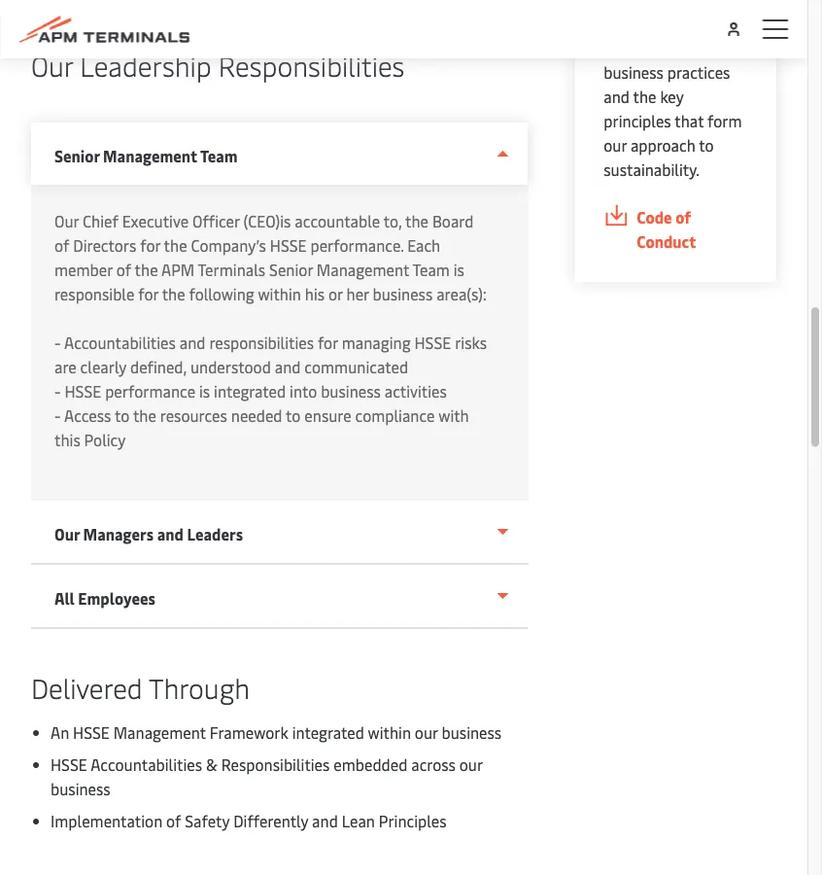 Task type: vqa. For each thing, say whether or not it's contained in the screenshot.
alerts
no



Task type: describe. For each thing, give the bounding box(es) containing it.
our leadership responsibilities
[[31, 46, 405, 83]]

business inside our chief executive officer (ceo)is accountable to, the board of directors for the company's hsse performance. each member of the apm terminals senior management team is responsible for the following within his or her business area(s):
[[373, 283, 433, 304]]

senior inside dropdown button
[[54, 145, 100, 166]]

business inside hsse accountabilities & responsibilities embedded across our business
[[51, 779, 111, 799]]

senior management team element
[[31, 185, 528, 501]]

senior management team
[[54, 145, 238, 166]]

&
[[206, 754, 218, 775]]

an hsse management framework integrated within our business
[[51, 722, 502, 743]]

ensure
[[305, 405, 352, 426]]

code of conduct
[[637, 206, 697, 252]]

managers
[[83, 524, 154, 545]]

company's
[[191, 235, 266, 256]]

1 vertical spatial for
[[138, 283, 159, 304]]

this
[[54, 429, 80, 450]]

the left apm
[[135, 259, 158, 280]]

and up the into
[[275, 356, 301, 377]]

leaders
[[187, 524, 243, 545]]

for inside - accountabilities and responsibilities for managing hsse risks are clearly defined, understood and communicated - hsse performance is integrated into business activities - access to the resources needed to ensure compliance with this policy
[[318, 332, 338, 353]]

terminals
[[198, 259, 266, 280]]

differently
[[234, 811, 309, 832]]

1 horizontal spatial integrated
[[292, 722, 365, 743]]

conduct
[[637, 231, 697, 252]]

performance. each
[[311, 235, 441, 256]]

delivered
[[31, 669, 143, 706]]

our for our chief executive officer (ceo)is accountable to, the board of directors for the company's hsse performance. each member of the apm terminals senior management team is responsible for the following within his or her business area(s):
[[54, 211, 79, 231]]

chief
[[83, 211, 118, 231]]

accountable
[[295, 211, 380, 231]]

across
[[412, 754, 456, 775]]

resources
[[160, 405, 227, 426]]

managing
[[342, 332, 411, 353]]

(ceo)is
[[244, 211, 291, 231]]

our managers and leaders button
[[31, 501, 528, 565]]

member
[[54, 259, 113, 280]]

team inside dropdown button
[[200, 145, 238, 166]]

our for our managers and leaders
[[54, 524, 80, 545]]

code
[[637, 206, 673, 227]]

is inside our chief executive officer (ceo)is accountable to, the board of directors for the company's hsse performance. each member of the apm terminals senior management team is responsible for the following within his or her business area(s):
[[454, 259, 465, 280]]

- accountabilities and responsibilities for managing hsse risks are clearly defined, understood and communicated - hsse performance is integrated into business activities - access to the resources needed to ensure compliance with this policy
[[54, 332, 487, 450]]

of inside code of conduct
[[676, 206, 692, 227]]

accountabilities for hsse
[[91, 754, 202, 775]]

all employees button
[[31, 565, 528, 629]]

following
[[189, 283, 255, 304]]

business inside - accountabilities and responsibilities for managing hsse risks are clearly defined, understood and communicated - hsse performance is integrated into business activities - access to the resources needed to ensure compliance with this policy
[[321, 381, 381, 402]]

needed
[[231, 405, 283, 426]]

our for across
[[460, 754, 483, 775]]

the inside - accountabilities and responsibilities for managing hsse risks are clearly defined, understood and communicated - hsse performance is integrated into business activities - access to the resources needed to ensure compliance with this policy
[[133, 405, 156, 426]]

1 - from the top
[[54, 332, 61, 353]]

communicated
[[305, 356, 409, 377]]

an
[[51, 722, 69, 743]]

activities
[[385, 381, 447, 402]]

accountabilities for -
[[64, 332, 176, 353]]

officer
[[193, 211, 240, 231]]

to,
[[384, 211, 402, 231]]

hsse inside hsse accountabilities & responsibilities embedded across our business
[[51, 754, 87, 775]]

code of conduct link
[[604, 205, 748, 254]]

her
[[347, 283, 369, 304]]

his
[[305, 283, 325, 304]]

integrated inside - accountabilities and responsibilities for managing hsse risks are clearly defined, understood and communicated - hsse performance is integrated into business activities - access to the resources needed to ensure compliance with this policy
[[214, 381, 286, 402]]

are
[[54, 356, 77, 377]]

1 horizontal spatial within
[[368, 722, 411, 743]]

delivered through
[[31, 669, 250, 706]]



Task type: locate. For each thing, give the bounding box(es) containing it.
management down delivered through
[[114, 722, 206, 743]]

within left his
[[258, 283, 301, 304]]

our left leadership
[[31, 46, 73, 83]]

management
[[103, 145, 197, 166], [317, 259, 409, 280], [114, 722, 206, 743]]

1 to from the left
[[115, 405, 130, 426]]

- down are in the left top of the page
[[54, 381, 61, 402]]

1 vertical spatial is
[[199, 381, 210, 402]]

1 horizontal spatial is
[[454, 259, 465, 280]]

integrated
[[214, 381, 286, 402], [292, 722, 365, 743]]

our
[[415, 722, 438, 743], [460, 754, 483, 775]]

our inside hsse accountabilities & responsibilities embedded across our business
[[460, 754, 483, 775]]

the up apm
[[164, 235, 187, 256]]

through
[[149, 669, 250, 706]]

1 horizontal spatial team
[[413, 259, 450, 280]]

with
[[439, 405, 469, 426]]

our left managers
[[54, 524, 80, 545]]

business
[[373, 283, 433, 304], [321, 381, 381, 402], [442, 722, 502, 743], [51, 779, 111, 799]]

to up policy in the left of the page
[[115, 405, 130, 426]]

0 vertical spatial team
[[200, 145, 238, 166]]

1 vertical spatial senior
[[269, 259, 313, 280]]

defined,
[[130, 356, 187, 377]]

senior up chief
[[54, 145, 100, 166]]

0 vertical spatial within
[[258, 283, 301, 304]]

framework
[[210, 722, 289, 743]]

0 horizontal spatial integrated
[[214, 381, 286, 402]]

our right "across"
[[460, 754, 483, 775]]

to
[[115, 405, 130, 426], [286, 405, 301, 426]]

to down the into
[[286, 405, 301, 426]]

within up embedded
[[368, 722, 411, 743]]

0 vertical spatial is
[[454, 259, 465, 280]]

senior inside our chief executive officer (ceo)is accountable to, the board of directors for the company's hsse performance. each member of the apm terminals senior management team is responsible for the following within his or her business area(s):
[[269, 259, 313, 280]]

business up "across"
[[442, 722, 502, 743]]

hsse left risks
[[415, 332, 451, 353]]

and inside our managers and leaders "dropdown button"
[[157, 524, 184, 545]]

within inside our chief executive officer (ceo)is accountable to, the board of directors for the company's hsse performance. each member of the apm terminals senior management team is responsible for the following within his or her business area(s):
[[258, 283, 301, 304]]

team inside our chief executive officer (ceo)is accountable to, the board of directors for the company's hsse performance. each member of the apm terminals senior management team is responsible for the following within his or her business area(s):
[[413, 259, 450, 280]]

3 - from the top
[[54, 405, 61, 426]]

2 to from the left
[[286, 405, 301, 426]]

of down directors
[[116, 259, 131, 280]]

or
[[329, 283, 343, 304]]

1 vertical spatial our
[[460, 754, 483, 775]]

and left leaders
[[157, 524, 184, 545]]

our managers and leaders
[[54, 524, 243, 545]]

management up executive
[[103, 145, 197, 166]]

2 vertical spatial management
[[114, 722, 206, 743]]

the down performance
[[133, 405, 156, 426]]

directors
[[73, 235, 137, 256]]

the
[[406, 211, 429, 231], [164, 235, 187, 256], [135, 259, 158, 280], [162, 283, 185, 304], [133, 405, 156, 426]]

our for within
[[415, 722, 438, 743]]

management inside our chief executive officer (ceo)is accountable to, the board of directors for the company's hsse performance. each member of the apm terminals senior management team is responsible for the following within his or her business area(s):
[[317, 259, 409, 280]]

our left chief
[[54, 211, 79, 231]]

apm
[[161, 259, 195, 280]]

-
[[54, 332, 61, 353], [54, 381, 61, 402], [54, 405, 61, 426]]

implementation of safety differently and lean principles
[[51, 811, 447, 832]]

1 horizontal spatial senior
[[269, 259, 313, 280]]

responsibilities inside hsse accountabilities & responsibilities embedded across our business
[[221, 754, 330, 775]]

1 vertical spatial responsibilities
[[221, 754, 330, 775]]

risks
[[455, 332, 487, 353]]

is up area(s):
[[454, 259, 465, 280]]

2 vertical spatial our
[[54, 524, 80, 545]]

accountabilities left & on the bottom of page
[[91, 754, 202, 775]]

understood
[[191, 356, 271, 377]]

our
[[31, 46, 73, 83], [54, 211, 79, 231], [54, 524, 80, 545]]

0 horizontal spatial team
[[200, 145, 238, 166]]

1 vertical spatial within
[[368, 722, 411, 743]]

the down apm
[[162, 283, 185, 304]]

safety
[[185, 811, 230, 832]]

for down executive
[[140, 235, 161, 256]]

responsibilities up senior management team dropdown button
[[219, 46, 405, 83]]

our chief executive officer (ceo)is accountable to, the board of directors for the company's hsse performance. each member of the apm terminals senior management team is responsible for the following within his or her business area(s):
[[54, 211, 487, 304]]

hsse down "(ceo)is"
[[270, 235, 307, 256]]

performance
[[105, 381, 196, 402]]

of up member
[[54, 235, 69, 256]]

responsibilities down an hsse management framework integrated within our business
[[221, 754, 330, 775]]

senior up his
[[269, 259, 313, 280]]

is inside - accountabilities and responsibilities for managing hsse risks are clearly defined, understood and communicated - hsse performance is integrated into business activities - access to the resources needed to ensure compliance with this policy
[[199, 381, 210, 402]]

responsible
[[54, 283, 135, 304]]

area(s):
[[437, 283, 487, 304]]

2 vertical spatial -
[[54, 405, 61, 426]]

board
[[433, 211, 474, 231]]

of right the code
[[676, 206, 692, 227]]

management up her
[[317, 259, 409, 280]]

within
[[258, 283, 301, 304], [368, 722, 411, 743]]

for right responsible
[[138, 283, 159, 304]]

2 - from the top
[[54, 381, 61, 402]]

0 vertical spatial for
[[140, 235, 161, 256]]

leadership
[[80, 46, 212, 83]]

all employees
[[54, 588, 156, 609]]

of
[[676, 206, 692, 227], [54, 235, 69, 256], [116, 259, 131, 280], [166, 811, 181, 832]]

0 horizontal spatial within
[[258, 283, 301, 304]]

1 vertical spatial accountabilities
[[91, 754, 202, 775]]

policy
[[84, 429, 126, 450]]

integrated up embedded
[[292, 722, 365, 743]]

integrated up "needed"
[[214, 381, 286, 402]]

- up this
[[54, 405, 61, 426]]

all
[[54, 588, 75, 609]]

hsse inside our chief executive officer (ceo)is accountable to, the board of directors for the company's hsse performance. each member of the apm terminals senior management team is responsible for the following within his or her business area(s):
[[270, 235, 307, 256]]

0 horizontal spatial our
[[415, 722, 438, 743]]

business up implementation at the left of page
[[51, 779, 111, 799]]

responsibilities
[[209, 332, 314, 353]]

0 vertical spatial -
[[54, 332, 61, 353]]

into
[[290, 381, 317, 402]]

employees
[[78, 588, 156, 609]]

clearly
[[80, 356, 127, 377]]

1 vertical spatial management
[[317, 259, 409, 280]]

responsibilities
[[219, 46, 405, 83], [221, 754, 330, 775]]

0 horizontal spatial to
[[115, 405, 130, 426]]

1 vertical spatial -
[[54, 381, 61, 402]]

hsse accountabilities & responsibilities embedded across our business
[[51, 754, 483, 799]]

accountabilities inside hsse accountabilities & responsibilities embedded across our business
[[91, 754, 202, 775]]

our up "across"
[[415, 722, 438, 743]]

is
[[454, 259, 465, 280], [199, 381, 210, 402]]

and left lean at the left of the page
[[312, 811, 338, 832]]

0 vertical spatial management
[[103, 145, 197, 166]]

hsse right 'an'
[[73, 722, 110, 743]]

1 vertical spatial team
[[413, 259, 450, 280]]

1 vertical spatial our
[[54, 211, 79, 231]]

hsse up access
[[65, 381, 101, 402]]

and up defined, in the left top of the page
[[180, 332, 206, 353]]

lean
[[342, 811, 375, 832]]

and
[[180, 332, 206, 353], [275, 356, 301, 377], [157, 524, 184, 545], [312, 811, 338, 832]]

for up communicated
[[318, 332, 338, 353]]

for
[[140, 235, 161, 256], [138, 283, 159, 304], [318, 332, 338, 353]]

is up resources
[[199, 381, 210, 402]]

0 vertical spatial senior
[[54, 145, 100, 166]]

of left safety at the bottom left of the page
[[166, 811, 181, 832]]

1 horizontal spatial our
[[460, 754, 483, 775]]

accountabilities inside - accountabilities and responsibilities for managing hsse risks are clearly defined, understood and communicated - hsse performance is integrated into business activities - access to the resources needed to ensure compliance with this policy
[[64, 332, 176, 353]]

accountabilities
[[64, 332, 176, 353], [91, 754, 202, 775]]

0 vertical spatial responsibilities
[[219, 46, 405, 83]]

1 vertical spatial integrated
[[292, 722, 365, 743]]

team
[[200, 145, 238, 166], [413, 259, 450, 280]]

senior
[[54, 145, 100, 166], [269, 259, 313, 280]]

0 vertical spatial accountabilities
[[64, 332, 176, 353]]

team up area(s):
[[413, 259, 450, 280]]

0 horizontal spatial is
[[199, 381, 210, 402]]

0 horizontal spatial senior
[[54, 145, 100, 166]]

hsse
[[270, 235, 307, 256], [415, 332, 451, 353], [65, 381, 101, 402], [73, 722, 110, 743], [51, 754, 87, 775]]

the right to,
[[406, 211, 429, 231]]

access
[[64, 405, 111, 426]]

compliance
[[356, 405, 435, 426]]

executive
[[122, 211, 189, 231]]

management inside dropdown button
[[103, 145, 197, 166]]

0 vertical spatial our
[[415, 722, 438, 743]]

senior management team button
[[31, 123, 528, 185]]

0 vertical spatial integrated
[[214, 381, 286, 402]]

- up are in the left top of the page
[[54, 332, 61, 353]]

our inside our managers and leaders "dropdown button"
[[54, 524, 80, 545]]

embedded
[[334, 754, 408, 775]]

implementation
[[51, 811, 163, 832]]

1 horizontal spatial to
[[286, 405, 301, 426]]

accountabilities up clearly
[[64, 332, 176, 353]]

hsse down 'an'
[[51, 754, 87, 775]]

business right her
[[373, 283, 433, 304]]

our inside our chief executive officer (ceo)is accountable to, the board of directors for the company's hsse performance. each member of the apm terminals senior management team is responsible for the following within his or her business area(s):
[[54, 211, 79, 231]]

0 vertical spatial our
[[31, 46, 73, 83]]

our for our leadership responsibilities
[[31, 46, 73, 83]]

principles
[[379, 811, 447, 832]]

business down communicated
[[321, 381, 381, 402]]

2 vertical spatial for
[[318, 332, 338, 353]]

team up "officer"
[[200, 145, 238, 166]]



